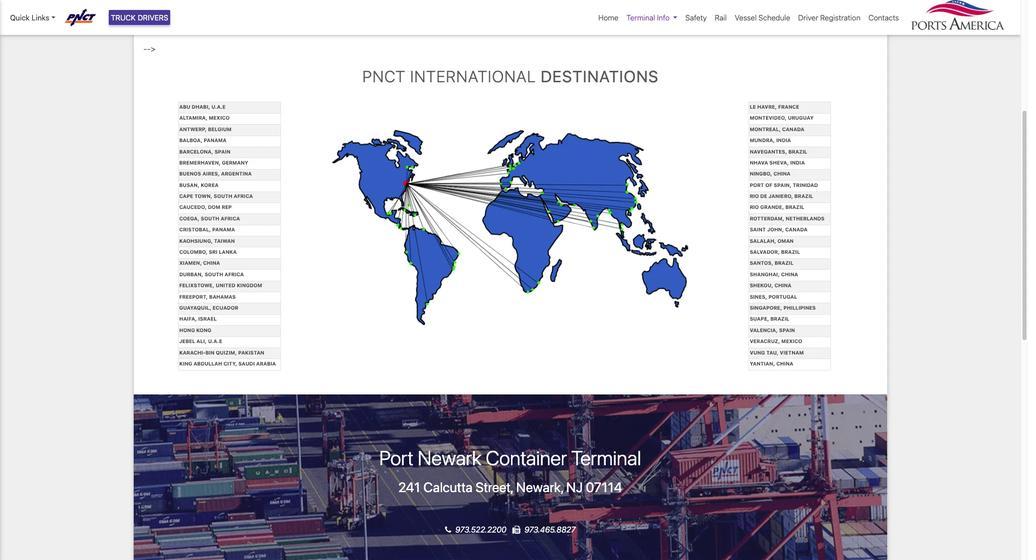 Task type: locate. For each thing, give the bounding box(es) containing it.
ali,
[[197, 339, 207, 345]]

africa for coega, south africa
[[221, 216, 240, 222]]

0 horizontal spatial expansion
[[263, 12, 300, 21]]

0 vertical spatial panama
[[204, 137, 227, 143]]

before
[[656, 0, 680, 9]]

in
[[430, 0, 436, 9]]

terminal left the info
[[627, 13, 656, 22]]

port up the 241
[[380, 446, 414, 470]]

1 vertical spatial panama
[[212, 227, 235, 233]]

bremerhaven, germany
[[179, 160, 248, 166]]

newark,
[[516, 480, 564, 496]]

hong
[[179, 327, 195, 333]]

2 - from the left
[[147, 44, 151, 53]]

portugal
[[769, 294, 798, 300]]

santos, brazil
[[750, 260, 794, 266]]

its
[[607, 0, 616, 9]]

expansion down as
[[263, 12, 300, 21]]

korea
[[201, 182, 219, 188]]

rio
[[750, 193, 759, 199], [750, 204, 759, 210]]

1 vertical spatial spain
[[780, 327, 796, 333]]

0 vertical spatial u.a.e
[[212, 104, 226, 110]]

0 vertical spatial expansion
[[618, 0, 654, 9]]

safety
[[686, 13, 707, 22]]

durban, south africa
[[179, 272, 244, 278]]

brazil up sheva,
[[789, 149, 808, 155]]

0 vertical spatial south
[[214, 193, 232, 199]]

rotterdam, netherlands
[[750, 216, 825, 222]]

0 vertical spatial mexico
[[209, 115, 230, 121]]

yantian, china
[[750, 361, 794, 367]]

region.
[[517, 24, 542, 33]]

expansion up terminal info
[[618, 0, 654, 9]]

king abdullah city, saudi arabia
[[179, 361, 276, 367]]

0 vertical spatial spain
[[215, 149, 231, 155]]

2030.
[[713, 0, 735, 9]]

twenty-
[[369, 12, 397, 21]]

coega, south africa
[[179, 216, 240, 222]]

0 vertical spatial of
[[297, 0, 305, 9]]

brazil for salvador, brazil
[[782, 249, 800, 255]]

tau,
[[767, 350, 779, 356]]

0 horizontal spatial port
[[380, 446, 414, 470]]

africa up "united"
[[225, 272, 244, 278]]

u.a.e
[[212, 104, 226, 110], [208, 339, 222, 345]]

1 vertical spatial expansion
[[263, 12, 300, 21]]

vietnam
[[780, 350, 804, 356]]

1 vertical spatial of
[[766, 182, 773, 188]]

south up rep
[[214, 193, 232, 199]]

mexico
[[209, 115, 230, 121], [782, 339, 803, 345]]

1 rio from the top
[[750, 193, 759, 199]]

john,
[[768, 227, 784, 233]]

0 vertical spatial million
[[566, 0, 589, 9]]

china up portugal in the bottom right of the page
[[775, 283, 792, 289]]

0 horizontal spatial pnct
[[362, 67, 406, 86]]

expansion
[[618, 0, 654, 9], [263, 12, 300, 21]]

spain up bremerhaven, germany
[[215, 149, 231, 155]]

brazil for santos, brazil
[[775, 260, 794, 266]]

argentina
[[221, 171, 252, 177]]

significant
[[630, 12, 668, 21]]

0 horizontal spatial will
[[302, 12, 313, 21]]

rio left de at top right
[[750, 193, 759, 199]]

contacts link
[[865, 8, 904, 27]]

panama for balboa, panama
[[204, 137, 227, 143]]

1 vertical spatial south
[[201, 216, 219, 222]]

u.a.e up bin
[[208, 339, 222, 345]]

le havre, france
[[750, 104, 800, 110]]

equivalent
[[413, 12, 450, 21]]

terminal up 07114
[[572, 446, 642, 470]]

1 vertical spatial mexico
[[782, 339, 803, 345]]

china up spain,
[[774, 171, 791, 177]]

china down vietnam
[[777, 361, 794, 367]]

mexico up vietnam
[[782, 339, 803, 345]]

u.a.e for abu dhabi, u.a.e
[[212, 104, 226, 110]]

panama up the taiwan
[[212, 227, 235, 233]]

- left >
[[144, 44, 147, 53]]

terminal info link
[[623, 8, 682, 27]]

1 horizontal spatial spain
[[780, 327, 796, 333]]

aires,
[[203, 171, 220, 177]]

one
[[282, 0, 295, 9]]

brazil down singapore, phillipines
[[771, 316, 790, 322]]

spain up veracruz, mexico
[[780, 327, 796, 333]]

of right one
[[297, 0, 305, 9]]

israel
[[198, 316, 217, 322]]

the
[[737, 0, 751, 9]]

truck
[[111, 13, 136, 22]]

0 horizontal spatial spain
[[215, 149, 231, 155]]

calcutta
[[424, 480, 473, 496]]

1 vertical spatial india
[[791, 160, 805, 166]]

india up navegantes, brazil
[[777, 137, 791, 143]]

buenos aires, argentina
[[179, 171, 252, 177]]

brazil down oman
[[782, 249, 800, 255]]

africa
[[234, 193, 253, 199], [221, 216, 240, 222], [225, 272, 244, 278]]

driver
[[799, 13, 819, 22]]

montevideo, uruguay
[[750, 115, 814, 121]]

germany
[[222, 160, 248, 166]]

altamira,
[[179, 115, 208, 121]]

- down drivers
[[147, 44, 151, 53]]

karachi-
[[179, 350, 206, 356]]

terminal,
[[565, 12, 597, 21]]

rio for rio grande, brazil
[[750, 204, 759, 210]]

u.a.e right dhabi,
[[212, 104, 226, 110]]

1 horizontal spatial pnct
[[484, 0, 505, 9]]

india right sheva,
[[791, 160, 805, 166]]

port down ningbo, on the right of the page
[[750, 182, 765, 188]]

china up the durban, south africa
[[203, 260, 220, 266]]

1 horizontal spatial will
[[508, 0, 519, 9]]

creating
[[599, 12, 628, 21]]

port for port newark container terminal
[[380, 446, 414, 470]]

brazil down salvador, brazil
[[775, 260, 794, 266]]

south for durban,
[[205, 272, 223, 278]]

1 horizontal spatial port
[[750, 182, 765, 188]]

brazil for suape, brazil
[[771, 316, 790, 322]]

rio up rotterdam,
[[750, 204, 759, 210]]

bahamas
[[209, 294, 236, 300]]

0 vertical spatial rio
[[750, 193, 759, 199]]

china down santos, brazil
[[782, 272, 799, 278]]

mexico up belgium
[[209, 115, 230, 121]]

the down $500
[[551, 12, 563, 21]]

india
[[777, 137, 791, 143], [791, 160, 805, 166]]

canada down netherlands
[[786, 227, 808, 233]]

south up cristobal, panama
[[201, 216, 219, 222]]

singapore,
[[750, 305, 783, 311]]

newark
[[418, 446, 482, 470]]

spain,
[[774, 182, 792, 188]]

1 vertical spatial rio
[[750, 204, 759, 210]]

spain for valencia, spain
[[780, 327, 796, 333]]

truck drivers link
[[109, 10, 170, 25]]

infrastructure
[[347, 0, 397, 9]]

growth
[[707, 12, 732, 21]]

africa down rep
[[221, 216, 240, 222]]

0 vertical spatial port
[[750, 182, 765, 188]]

africa down argentina
[[234, 193, 253, 199]]

million right 1.0
[[343, 12, 367, 21]]

container
[[486, 446, 567, 470]]

0 vertical spatial pnct
[[484, 0, 505, 9]]

drivers
[[138, 13, 168, 22]]

add
[[315, 12, 329, 21]]

1 vertical spatial pnct
[[362, 67, 406, 86]]

terminal info
[[627, 13, 670, 22]]

colombo, sri lanka
[[179, 249, 237, 255]]

bin
[[206, 350, 215, 356]]

haifa,
[[179, 316, 197, 322]]

0 horizontal spatial million
[[343, 12, 367, 21]]

cristobal,
[[179, 227, 211, 233]]

nj
[[567, 480, 583, 496]]

china for shanghai, china
[[782, 272, 799, 278]]

1 vertical spatial canada
[[786, 227, 808, 233]]

will up the moving
[[508, 0, 519, 9]]

shanghai,
[[750, 272, 780, 278]]

0 horizontal spatial of
[[297, 0, 305, 9]]

2 vertical spatial africa
[[225, 272, 244, 278]]

of down ningbo, china
[[766, 182, 773, 188]]

contacts
[[869, 13, 900, 22]]

south for coega,
[[201, 216, 219, 222]]

veracruz,
[[750, 339, 781, 345]]

south up felixstowe, united kingdom
[[205, 272, 223, 278]]

07114
[[586, 480, 623, 496]]

brazil up "rotterdam, netherlands"
[[786, 204, 805, 210]]

million up the terminal, at right
[[566, 0, 589, 9]]

1 vertical spatial port
[[380, 446, 414, 470]]

quizim,
[[216, 350, 237, 356]]

2 rio from the top
[[750, 204, 759, 210]]

0 horizontal spatial mexico
[[209, 115, 230, 121]]

will left add in the left of the page
[[302, 12, 313, 21]]

moving
[[492, 12, 519, 21]]

1 vertical spatial million
[[343, 12, 367, 21]]

2 vertical spatial south
[[205, 272, 223, 278]]

international
[[410, 67, 536, 86]]

freeport, bahamas
[[179, 294, 236, 300]]

rio de janiero, brazil
[[750, 193, 814, 199]]

china for ningbo, china
[[774, 171, 791, 177]]

panama down belgium
[[204, 137, 227, 143]]

the up economic
[[682, 0, 694, 9]]

lanka
[[219, 249, 237, 255]]

singapore, phillipines
[[750, 305, 816, 311]]

1 horizontal spatial mexico
[[782, 339, 803, 345]]

1 vertical spatial u.a.e
[[208, 339, 222, 345]]

shekou, china
[[750, 283, 792, 289]]

1 vertical spatial africa
[[221, 216, 240, 222]]

kingdom
[[237, 283, 262, 289]]

links
[[32, 13, 49, 22]]

dhabi,
[[192, 104, 210, 110]]

canada down uruguay
[[783, 126, 805, 132]]



Task type: describe. For each thing, give the bounding box(es) containing it.
1.0
[[331, 12, 341, 21]]

brazil down trinidad
[[795, 193, 814, 199]]

china for xiamen, china
[[203, 260, 220, 266]]

through
[[521, 12, 549, 21]]

into
[[591, 0, 605, 9]]

mexico for altamira, mexico
[[209, 115, 230, 121]]

of inside as one of the largest infrastructure projects in new jersey, pnct will invest $500 million into its expansion before the year 2030. the expansion will add 1.0 million twenty-foot equivalent containers moving through the terminal, creating significant economic growth for the northeast region.
[[297, 0, 305, 9]]

barcelona, spain
[[179, 149, 231, 155]]

0 vertical spatial africa
[[234, 193, 253, 199]]

new
[[439, 0, 455, 9]]

destinations
[[541, 67, 659, 86]]

balboa,
[[179, 137, 202, 143]]

kong
[[196, 327, 211, 333]]

port of spain, trinidad
[[750, 182, 818, 188]]

balboa, panama
[[179, 137, 227, 143]]

saint
[[750, 227, 766, 233]]

0 vertical spatial will
[[508, 0, 519, 9]]

china for yantian, china
[[777, 361, 794, 367]]

rail image
[[331, 126, 690, 330]]

vessel
[[735, 13, 757, 22]]

1 vertical spatial terminal
[[572, 446, 642, 470]]

brazil for navegantes, brazil
[[789, 149, 808, 155]]

trinidad
[[793, 182, 818, 188]]

barcelona,
[[179, 149, 213, 155]]

vessel schedule link
[[731, 8, 795, 27]]

rail link
[[711, 8, 731, 27]]

economic
[[670, 12, 705, 21]]

saint john, canada
[[750, 227, 808, 233]]

1 - from the left
[[144, 44, 147, 53]]

jebel
[[179, 339, 195, 345]]

northeast
[[479, 24, 515, 33]]

taiwan
[[214, 238, 235, 244]]

salvador,
[[750, 249, 780, 255]]

altamira, mexico
[[179, 115, 230, 121]]

rotterdam,
[[750, 216, 785, 222]]

mexico for veracruz, mexico
[[782, 339, 803, 345]]

sheva,
[[770, 160, 789, 166]]

felixstowe, united kingdom
[[179, 283, 262, 289]]

montreal, canada
[[750, 126, 805, 132]]

uruguay
[[788, 115, 814, 121]]

projects
[[399, 0, 428, 9]]

spain for barcelona, spain
[[215, 149, 231, 155]]

antwerp,
[[179, 126, 207, 132]]

hong kong
[[179, 327, 211, 333]]

jebel ali, u.a.e
[[179, 339, 222, 345]]

pnct international destinations
[[362, 67, 659, 86]]

caucedo,
[[179, 204, 207, 210]]

241
[[398, 480, 421, 496]]

veracruz, mexico
[[750, 339, 803, 345]]

suape, brazil
[[750, 316, 790, 322]]

quick
[[10, 13, 30, 22]]

abdullah
[[194, 361, 222, 367]]

1 horizontal spatial of
[[766, 182, 773, 188]]

felixstowe,
[[179, 283, 214, 289]]

yantian,
[[750, 361, 775, 367]]

belgium
[[208, 126, 232, 132]]

coega,
[[179, 216, 200, 222]]

rio grande, brazil
[[750, 204, 805, 210]]

driver registration
[[799, 13, 861, 22]]

ningbo, china
[[750, 171, 791, 177]]

santos,
[[750, 260, 774, 266]]

0 vertical spatial india
[[777, 137, 791, 143]]

rail
[[715, 13, 727, 22]]

port for port of spain, trinidad
[[750, 182, 765, 188]]

oman
[[778, 238, 794, 244]]

1 vertical spatial will
[[302, 12, 313, 21]]

nhava sheva, india
[[750, 160, 805, 166]]

phillipines
[[784, 305, 816, 311]]

1 horizontal spatial expansion
[[618, 0, 654, 9]]

le
[[750, 104, 756, 110]]

saudi
[[239, 361, 255, 367]]

rio for rio de janiero, brazil
[[750, 193, 759, 199]]

guayaquil, ecuador
[[179, 305, 238, 311]]

the right for at the top of page
[[747, 12, 758, 21]]

de
[[761, 193, 768, 199]]

street,
[[476, 480, 513, 496]]

haifa, israel
[[179, 316, 217, 322]]

973.465.8827
[[525, 526, 576, 535]]

973.522.2200
[[456, 526, 509, 535]]

invest
[[521, 0, 543, 9]]

panama for cristobal, panama
[[212, 227, 235, 233]]

china for shekou, china
[[775, 283, 792, 289]]

pnct inside as one of the largest infrastructure projects in new jersey, pnct will invest $500 million into its expansion before the year 2030. the expansion will add 1.0 million twenty-foot equivalent containers moving through the terminal, creating significant economic growth for the northeast region.
[[484, 0, 505, 9]]

netherlands
[[786, 216, 825, 222]]

caucedo, dom rep
[[179, 204, 232, 210]]

$500
[[545, 0, 564, 9]]

for
[[734, 12, 745, 21]]

antwerp, belgium
[[179, 126, 232, 132]]

vung
[[750, 350, 766, 356]]

montreal,
[[750, 126, 781, 132]]

port newark container terminal
[[380, 446, 642, 470]]

salalah,
[[750, 238, 777, 244]]

xiamen, china
[[179, 260, 220, 266]]

cape
[[179, 193, 193, 199]]

abu dhabi, u.a.e
[[179, 104, 226, 110]]

cristobal, panama
[[179, 227, 235, 233]]

0 vertical spatial terminal
[[627, 13, 656, 22]]

the up add in the left of the page
[[307, 0, 319, 9]]

africa for durban, south africa
[[225, 272, 244, 278]]

0 vertical spatial canada
[[783, 126, 805, 132]]

bremerhaven,
[[179, 160, 221, 166]]

1 horizontal spatial million
[[566, 0, 589, 9]]

valencia,
[[750, 327, 778, 333]]

busan,
[[179, 182, 200, 188]]

buenos
[[179, 171, 201, 177]]

jersey,
[[457, 0, 482, 9]]

united
[[216, 283, 236, 289]]

u.a.e for jebel ali, u.a.e
[[208, 339, 222, 345]]

salvador, brazil
[[750, 249, 800, 255]]

suape,
[[750, 316, 770, 322]]



Task type: vqa. For each thing, say whether or not it's contained in the screenshot.
the right expansion
yes



